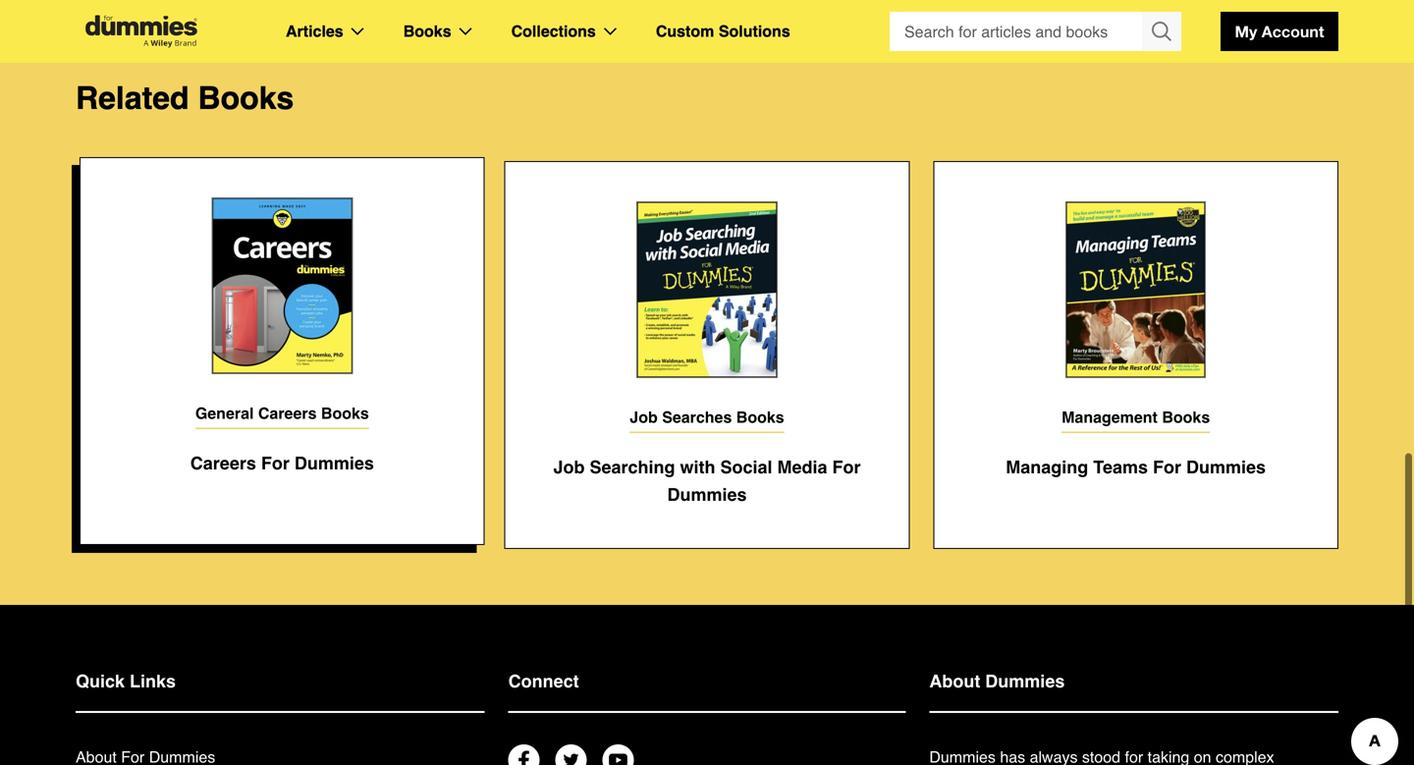 Task type: locate. For each thing, give the bounding box(es) containing it.
books up social
[[736, 408, 784, 426]]

for right media
[[832, 457, 861, 478]]

my account link
[[1221, 12, 1339, 51]]

job up searching
[[630, 408, 658, 426]]

for
[[261, 453, 290, 474], [832, 457, 861, 478], [1153, 457, 1182, 478]]

dummies
[[294, 453, 374, 474], [1186, 457, 1266, 478], [667, 485, 747, 505], [985, 671, 1065, 692]]

dummies inside 'job searching with social media for dummies'
[[667, 485, 747, 505]]

books
[[403, 22, 451, 40], [198, 80, 294, 117], [321, 404, 369, 423], [736, 408, 784, 426], [1162, 408, 1210, 426]]

job inside 'job searching with social media for dummies'
[[553, 457, 585, 478]]

logo image
[[76, 15, 207, 48]]

careers
[[258, 404, 317, 423], [190, 453, 256, 474]]

0 vertical spatial careers
[[258, 404, 317, 423]]

open book categories image
[[459, 28, 472, 35]]

1 vertical spatial job
[[553, 457, 585, 478]]

0 horizontal spatial job
[[553, 457, 585, 478]]

0 horizontal spatial for
[[261, 453, 290, 474]]

collections
[[511, 22, 596, 40]]

0 horizontal spatial careers
[[190, 453, 256, 474]]

1 horizontal spatial job
[[630, 408, 658, 426]]

links
[[130, 671, 176, 692]]

job for job searches books
[[630, 408, 658, 426]]

1 horizontal spatial for
[[832, 457, 861, 478]]

for right teams
[[1153, 457, 1182, 478]]

for down general careers books at left bottom
[[261, 453, 290, 474]]

social
[[720, 457, 772, 478]]

searches
[[662, 408, 732, 426]]

group
[[890, 12, 1182, 51]]

books up careers for dummies
[[321, 404, 369, 423]]

job left searching
[[553, 457, 585, 478]]

careers up careers for dummies
[[258, 404, 317, 423]]

management
[[1062, 408, 1158, 426]]

0 vertical spatial job
[[630, 408, 658, 426]]

open article categories image
[[351, 28, 364, 35]]

job
[[630, 408, 658, 426], [553, 457, 585, 478]]

management books
[[1062, 408, 1210, 426]]

related
[[76, 80, 189, 117]]

related books
[[76, 80, 294, 117]]

job searches books
[[630, 408, 784, 426]]

careers down general
[[190, 453, 256, 474]]

open collections list image
[[604, 28, 617, 35]]

about dummies
[[929, 671, 1065, 692]]

1 horizontal spatial careers
[[258, 404, 317, 423]]



Task type: describe. For each thing, give the bounding box(es) containing it.
for inside 'job searching with social media for dummies'
[[832, 457, 861, 478]]

with
[[680, 457, 715, 478]]

connect
[[508, 671, 579, 692]]

teams
[[1093, 457, 1148, 478]]

books up managing teams for dummies
[[1162, 408, 1210, 426]]

about
[[929, 671, 980, 692]]

books left open book categories icon
[[403, 22, 451, 40]]

searching
[[590, 457, 675, 478]]

general
[[195, 404, 254, 423]]

my account
[[1235, 22, 1324, 41]]

custom
[[656, 22, 714, 40]]

managing
[[1006, 457, 1089, 478]]

job for job searching with social media for dummies
[[553, 457, 585, 478]]

custom solutions link
[[656, 19, 790, 44]]

quick links
[[76, 671, 176, 692]]

quick
[[76, 671, 125, 692]]

account
[[1262, 22, 1324, 41]]

books down articles
[[198, 80, 294, 117]]

articles
[[286, 22, 343, 40]]

cookie consent banner dialog
[[0, 675, 1414, 765]]

managing teams for dummies
[[1006, 457, 1266, 478]]

2 horizontal spatial for
[[1153, 457, 1182, 478]]

careers for dummies
[[190, 453, 374, 474]]

my
[[1235, 22, 1257, 41]]

general careers books
[[195, 404, 369, 423]]

media
[[777, 457, 827, 478]]

Search for articles and books text field
[[890, 12, 1144, 51]]

1 vertical spatial careers
[[190, 453, 256, 474]]

custom solutions
[[656, 22, 790, 40]]

solutions
[[719, 22, 790, 40]]

job searching with social media for dummies
[[553, 457, 861, 505]]



Task type: vqa. For each thing, say whether or not it's contained in the screenshot.
SEARCHING
yes



